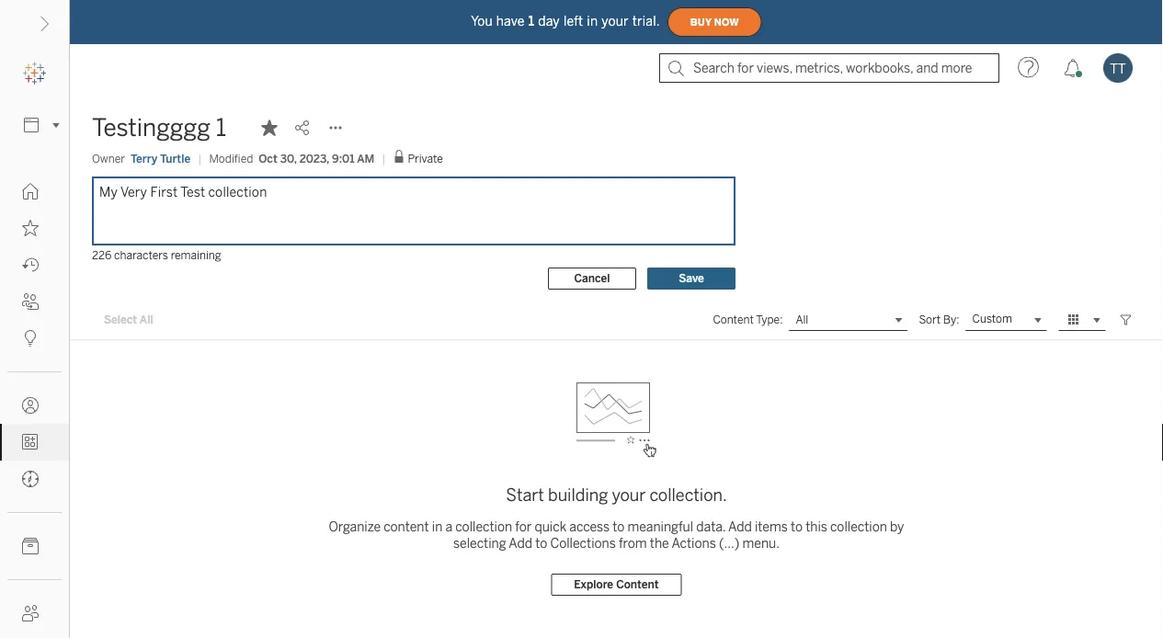 Task type: locate. For each thing, give the bounding box(es) containing it.
add up (...)
[[729, 519, 752, 535]]

explore
[[574, 579, 614, 592]]

content type:
[[714, 313, 783, 327]]

1 left day
[[529, 14, 535, 29]]

your up organize content in a collection for quick access to meaningful data. add items to this collection by selecting add to collections from the actions (...) menu.
[[612, 486, 646, 506]]

0 horizontal spatial content
[[617, 579, 659, 592]]

| right am
[[382, 152, 386, 165]]

select
[[104, 313, 137, 327]]

to down quick
[[536, 536, 548, 551]]

0 horizontal spatial collection
[[456, 519, 513, 535]]

explore content button
[[551, 574, 682, 596]]

in
[[587, 14, 598, 29], [432, 519, 443, 535]]

quick
[[535, 519, 567, 535]]

2 collection from the left
[[831, 519, 888, 535]]

1 horizontal spatial collection
[[831, 519, 888, 535]]

all right type:
[[796, 313, 809, 327]]

1 horizontal spatial content
[[714, 313, 754, 327]]

1 vertical spatial add
[[509, 536, 533, 551]]

Search for views, metrics, workbooks, and more text field
[[660, 53, 1000, 83]]

testingggg
[[92, 114, 211, 142]]

left
[[564, 14, 584, 29]]

Collection Description text field
[[92, 177, 736, 246]]

in inside organize content in a collection for quick access to meaningful data. add items to this collection by selecting add to collections from the actions (...) menu.
[[432, 519, 443, 535]]

| right turtle
[[198, 152, 202, 165]]

content
[[714, 313, 754, 327], [617, 579, 659, 592]]

add down for
[[509, 536, 533, 551]]

items
[[755, 519, 788, 535]]

all button
[[789, 309, 909, 331]]

custom button
[[966, 309, 1048, 331]]

all
[[140, 313, 153, 327], [796, 313, 809, 327]]

collection.
[[650, 486, 728, 506]]

1 horizontal spatial 1
[[529, 14, 535, 29]]

you
[[471, 14, 493, 29]]

1 horizontal spatial all
[[796, 313, 809, 327]]

from
[[619, 536, 647, 551]]

collection left by
[[831, 519, 888, 535]]

0 horizontal spatial |
[[198, 152, 202, 165]]

1 horizontal spatial add
[[729, 519, 752, 535]]

1 vertical spatial 1
[[216, 114, 226, 142]]

data.
[[697, 519, 726, 535]]

access
[[570, 519, 610, 535]]

am
[[357, 152, 375, 165]]

this
[[806, 519, 828, 535]]

1 all from the left
[[140, 313, 153, 327]]

30,
[[280, 152, 297, 165]]

add
[[729, 519, 752, 535], [509, 536, 533, 551]]

9:01
[[332, 152, 355, 165]]

all right select
[[140, 313, 153, 327]]

your left trial.
[[602, 14, 629, 29]]

private
[[408, 152, 443, 166]]

in right left
[[587, 14, 598, 29]]

modified
[[209, 152, 253, 165]]

organize
[[329, 519, 381, 535]]

content left type:
[[714, 313, 754, 327]]

|
[[198, 152, 202, 165], [382, 152, 386, 165]]

0 horizontal spatial in
[[432, 519, 443, 535]]

1 vertical spatial in
[[432, 519, 443, 535]]

collection up selecting
[[456, 519, 513, 535]]

2 all from the left
[[796, 313, 809, 327]]

content down the from
[[617, 579, 659, 592]]

0 vertical spatial in
[[587, 14, 598, 29]]

your
[[602, 14, 629, 29], [612, 486, 646, 506]]

in left a
[[432, 519, 443, 535]]

owner
[[92, 152, 125, 165]]

navigation panel element
[[0, 55, 69, 639]]

1 up modified
[[216, 114, 226, 142]]

grid view image
[[1066, 312, 1083, 328]]

owner terry turtle | modified oct 30, 2023, 9:01 am |
[[92, 152, 386, 165]]

0 horizontal spatial 1
[[216, 114, 226, 142]]

1
[[529, 14, 535, 29], [216, 114, 226, 142]]

sort by:
[[920, 313, 960, 327]]

1 vertical spatial content
[[617, 579, 659, 592]]

content inside explore content button
[[617, 579, 659, 592]]

1 horizontal spatial |
[[382, 152, 386, 165]]

cancel button
[[548, 268, 637, 290]]

0 vertical spatial 1
[[529, 14, 535, 29]]

collections
[[551, 536, 616, 551]]

characters
[[114, 248, 168, 262]]

select all button
[[92, 309, 165, 331]]

0 horizontal spatial all
[[140, 313, 153, 327]]

collection
[[456, 519, 513, 535], [831, 519, 888, 535]]

to
[[613, 519, 625, 535], [791, 519, 803, 535], [536, 536, 548, 551]]

1 horizontal spatial to
[[613, 519, 625, 535]]

explore content
[[574, 579, 659, 592]]

to left this
[[791, 519, 803, 535]]

have
[[497, 14, 525, 29]]

2023,
[[300, 152, 329, 165]]

to up the from
[[613, 519, 625, 535]]



Task type: vqa. For each thing, say whether or not it's contained in the screenshot.
Personal Space Link
no



Task type: describe. For each thing, give the bounding box(es) containing it.
0 vertical spatial add
[[729, 519, 752, 535]]

day
[[538, 14, 560, 29]]

1 vertical spatial your
[[612, 486, 646, 506]]

terry
[[131, 152, 158, 165]]

sort
[[920, 313, 941, 327]]

the
[[650, 536, 670, 551]]

0 horizontal spatial to
[[536, 536, 548, 551]]

a
[[446, 519, 453, 535]]

now
[[715, 16, 740, 28]]

by:
[[944, 313, 960, 327]]

(...)
[[719, 536, 740, 551]]

buy now
[[691, 16, 740, 28]]

type:
[[756, 313, 783, 327]]

building
[[548, 486, 609, 506]]

1 collection from the left
[[456, 519, 513, 535]]

start
[[506, 486, 545, 506]]

1 | from the left
[[198, 152, 202, 165]]

0 vertical spatial your
[[602, 14, 629, 29]]

226 characters remaining
[[92, 248, 221, 262]]

226
[[92, 248, 112, 262]]

trial.
[[633, 14, 660, 29]]

turtle
[[160, 152, 191, 165]]

main navigation. press the up and down arrow keys to access links. element
[[0, 173, 69, 639]]

actions
[[672, 536, 717, 551]]

1 horizontal spatial in
[[587, 14, 598, 29]]

content
[[384, 519, 429, 535]]

start building your collection.
[[506, 486, 728, 506]]

0 horizontal spatial add
[[509, 536, 533, 551]]

menu.
[[743, 536, 780, 551]]

testingggg 1
[[92, 114, 226, 142]]

meaningful
[[628, 519, 694, 535]]

remaining
[[171, 248, 221, 262]]

all inside popup button
[[796, 313, 809, 327]]

cancel
[[575, 272, 611, 285]]

terry turtle link
[[131, 150, 191, 167]]

buy
[[691, 16, 712, 28]]

organize content in a collection for quick access to meaningful data. add items to this collection by selecting add to collections from the actions (...) menu.
[[329, 519, 905, 551]]

custom
[[973, 312, 1013, 326]]

all inside 'button'
[[140, 313, 153, 327]]

you have 1 day left in your trial.
[[471, 14, 660, 29]]

for
[[516, 519, 532, 535]]

select all
[[104, 313, 153, 327]]

0 vertical spatial content
[[714, 313, 754, 327]]

by
[[891, 519, 905, 535]]

2 | from the left
[[382, 152, 386, 165]]

2 horizontal spatial to
[[791, 519, 803, 535]]

selecting
[[454, 536, 507, 551]]

oct
[[259, 152, 278, 165]]

buy now button
[[668, 7, 763, 37]]



